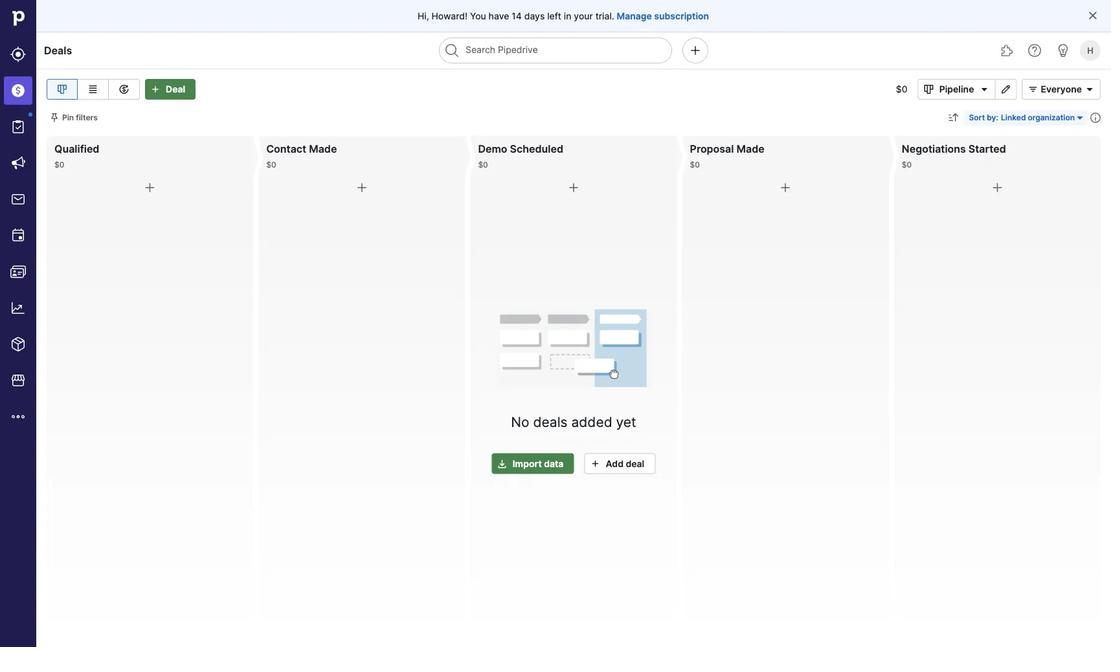 Task type: vqa. For each thing, say whether or not it's contained in the screenshot.
color primary inverted icon
yes



Task type: describe. For each thing, give the bounding box(es) containing it.
import data button
[[492, 454, 574, 474]]

pin filters button
[[47, 110, 103, 126]]

deals image
[[10, 83, 26, 98]]

color primary image inside everyone 'button'
[[1083, 84, 1098, 95]]

organization
[[1028, 113, 1075, 122]]

added
[[572, 414, 613, 431]]

deals
[[44, 44, 72, 57]]

started
[[969, 143, 1007, 155]]

by:
[[988, 113, 999, 122]]

proposal
[[690, 143, 734, 155]]

in
[[564, 10, 572, 21]]

hi, howard! you have 14 days left in your  trial. manage subscription
[[418, 10, 709, 21]]

no deals added yet
[[511, 414, 637, 431]]

have
[[489, 10, 509, 21]]

hi,
[[418, 10, 429, 21]]

subscription
[[655, 10, 709, 21]]

deal button
[[145, 79, 196, 100]]

products image
[[10, 337, 26, 352]]

activities image
[[10, 228, 26, 244]]

campaigns image
[[10, 155, 26, 171]]

proposal made
[[690, 143, 765, 155]]

sort
[[970, 113, 986, 122]]

Search Pipedrive field
[[439, 38, 672, 63]]

change order image
[[949, 113, 959, 123]]

days
[[525, 10, 545, 21]]

yet
[[616, 414, 637, 431]]

info image
[[1091, 113, 1101, 123]]

color undefined image
[[10, 119, 26, 135]]

pipeline
[[940, 84, 975, 95]]

color primary inverted image
[[148, 84, 163, 95]]

forecast image
[[116, 82, 132, 97]]

quick help image
[[1028, 43, 1043, 58]]

sales inbox image
[[10, 192, 26, 207]]

color primary image inside the pipeline button
[[977, 84, 993, 95]]

color primary image for pipeline
[[922, 84, 937, 95]]

contact made
[[266, 143, 337, 155]]

deal
[[166, 84, 185, 95]]

h button
[[1078, 38, 1104, 63]]

negotiations started
[[902, 143, 1007, 155]]

color primary inverted image
[[495, 459, 510, 469]]

demo
[[478, 143, 508, 155]]

import
[[513, 459, 542, 470]]

linked
[[1002, 113, 1027, 122]]

color primary image for everyone
[[1026, 84, 1041, 95]]



Task type: locate. For each thing, give the bounding box(es) containing it.
contact
[[266, 143, 307, 155]]

edit pipeline image
[[999, 84, 1014, 95]]

manage subscription link
[[617, 9, 709, 22]]

add deal button
[[585, 454, 656, 474]]

h
[[1088, 45, 1094, 55]]

add deal
[[606, 459, 645, 470]]

made for proposal made
[[737, 143, 765, 155]]

demo scheduled
[[478, 143, 564, 155]]

manage
[[617, 10, 652, 21]]

0 horizontal spatial made
[[309, 143, 337, 155]]

color primary image inside add deal button
[[588, 459, 603, 469]]

menu item
[[0, 73, 36, 109]]

1 made from the left
[[309, 143, 337, 155]]

made for contact made
[[309, 143, 337, 155]]

menu
[[0, 0, 36, 648]]

$0
[[896, 84, 908, 95]]

negotiations
[[902, 143, 967, 155]]

filters
[[76, 113, 98, 122]]

pipeline button
[[918, 79, 996, 100]]

insights image
[[10, 301, 26, 316]]

color primary image inside "pin filters" button
[[49, 113, 60, 123]]

pipeline image
[[54, 82, 70, 97]]

qualified
[[54, 143, 99, 155]]

you
[[470, 10, 486, 21]]

color primary image inside everyone 'button'
[[1026, 84, 1041, 95]]

left
[[548, 10, 562, 21]]

no
[[511, 414, 530, 431]]

sort by: linked organization
[[970, 113, 1075, 122]]

color primary image for add deal
[[588, 459, 603, 469]]

2 made from the left
[[737, 143, 765, 155]]

pin filters
[[62, 113, 98, 122]]

1 horizontal spatial made
[[737, 143, 765, 155]]

deal
[[626, 459, 645, 470]]

scheduled
[[510, 143, 564, 155]]

home image
[[8, 8, 28, 28]]

leads image
[[10, 47, 26, 62]]

marketplace image
[[10, 373, 26, 389]]

sales assistant image
[[1056, 43, 1072, 58]]

more image
[[10, 409, 26, 425]]

your
[[574, 10, 593, 21]]

made
[[309, 143, 337, 155], [737, 143, 765, 155]]

everyone button
[[1023, 79, 1101, 100]]

howard!
[[432, 10, 468, 21]]

quick add image
[[688, 43, 704, 58]]

contacts image
[[10, 264, 26, 280]]

data
[[544, 459, 564, 470]]

color primary image
[[922, 84, 937, 95], [1026, 84, 1041, 95], [778, 180, 794, 196], [588, 459, 603, 469]]

trial.
[[596, 10, 615, 21]]

made right proposal
[[737, 143, 765, 155]]

color primary image inside the pipeline button
[[922, 84, 937, 95]]

import data
[[513, 459, 564, 470]]

add
[[606, 459, 624, 470]]

14
[[512, 10, 522, 21]]

deals
[[534, 414, 568, 431]]

made right contact
[[309, 143, 337, 155]]

color primary image
[[1088, 10, 1099, 21], [977, 84, 993, 95], [1083, 84, 1098, 95], [49, 113, 60, 123], [1075, 113, 1086, 123], [142, 180, 158, 196], [354, 180, 370, 196], [566, 180, 582, 196], [990, 180, 1006, 196]]

list image
[[85, 82, 101, 97]]

everyone
[[1041, 84, 1083, 95]]

pin
[[62, 113, 74, 122]]



